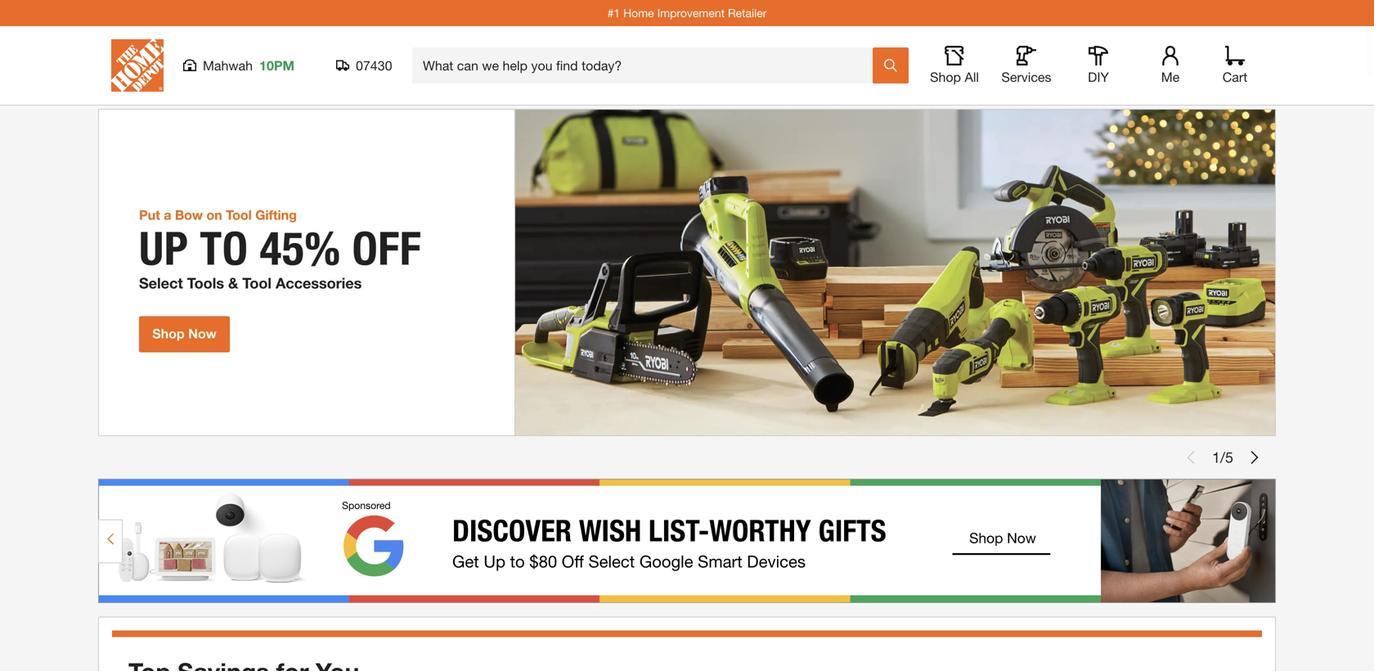 Task type: vqa. For each thing, say whether or not it's contained in the screenshot.
August 9, 2023 (PR - Bilingual) Bilingual)
no



Task type: locate. For each thing, give the bounding box(es) containing it.
diy button
[[1073, 46, 1125, 85]]

1
[[1213, 448, 1221, 466]]

10pm
[[259, 58, 295, 73]]

#1 home improvement retailer
[[608, 6, 767, 20]]

img for put a bow on tool gifting up to 45% off select tools & tool accessories image
[[98, 109, 1277, 436]]

me button
[[1145, 46, 1197, 85]]

services
[[1002, 69, 1052, 85]]

shop
[[931, 69, 962, 85]]

shop all button
[[929, 46, 981, 85]]

shop all
[[931, 69, 979, 85]]

mahwah 10pm
[[203, 58, 295, 73]]

improvement
[[658, 6, 725, 20]]

07430
[[356, 58, 392, 73]]

this is the first slide image
[[1185, 451, 1198, 464]]



Task type: describe. For each thing, give the bounding box(es) containing it.
home
[[624, 6, 654, 20]]

mahwah
[[203, 58, 253, 73]]

07430 button
[[336, 57, 393, 74]]

retailer
[[728, 6, 767, 20]]

diy
[[1088, 69, 1110, 85]]

What can we help you find today? search field
[[423, 48, 872, 83]]

all
[[965, 69, 979, 85]]

me
[[1162, 69, 1180, 85]]

the home depot logo image
[[111, 39, 164, 92]]

services button
[[1001, 46, 1053, 85]]

cart
[[1223, 69, 1248, 85]]

1 / 5
[[1213, 448, 1234, 466]]

/
[[1221, 448, 1226, 466]]

5
[[1226, 448, 1234, 466]]

cart link
[[1218, 46, 1254, 85]]

#1
[[608, 6, 620, 20]]

next slide image
[[1249, 451, 1262, 464]]



